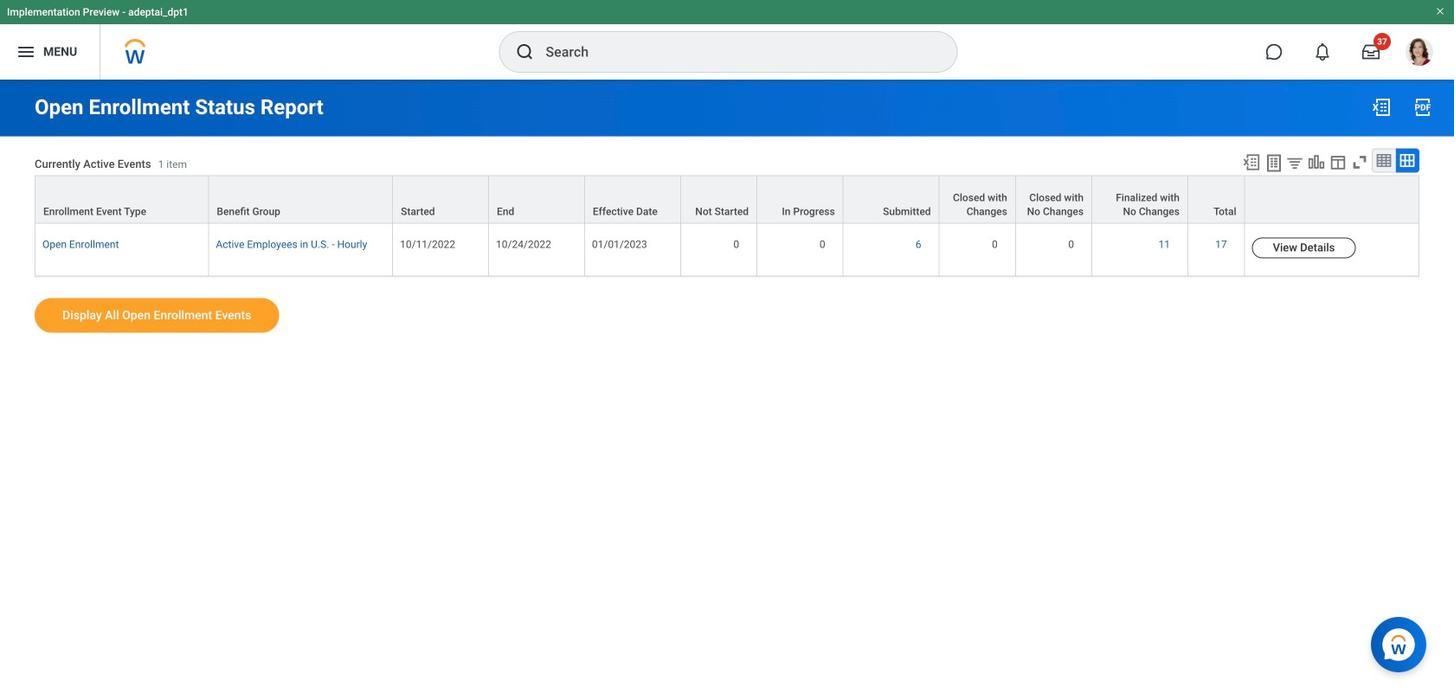 Task type: locate. For each thing, give the bounding box(es) containing it.
click to view/edit grid preferences image
[[1329, 153, 1348, 172]]

close environment banner image
[[1436, 6, 1446, 16]]

banner
[[0, 0, 1455, 80]]

profile logan mcneil image
[[1406, 38, 1434, 69]]

1 row from the top
[[35, 175, 1420, 224]]

export to worksheets image
[[1264, 153, 1285, 174]]

main content
[[0, 80, 1455, 349]]

toolbar
[[1235, 149, 1420, 175]]

export to excel image
[[1243, 153, 1262, 172]]

row
[[35, 175, 1420, 224], [35, 224, 1420, 277]]

fullscreen image
[[1351, 153, 1370, 172]]

select to filter grid data image
[[1286, 154, 1305, 172]]



Task type: vqa. For each thing, say whether or not it's contained in the screenshot.
search image on the left top
yes



Task type: describe. For each thing, give the bounding box(es) containing it.
2 row from the top
[[35, 224, 1420, 277]]

expand table image
[[1399, 152, 1417, 169]]

view printable version (pdf) image
[[1413, 97, 1434, 118]]

export to excel image
[[1372, 97, 1392, 118]]

justify image
[[16, 42, 36, 62]]

table image
[[1376, 152, 1393, 169]]

inbox large image
[[1363, 43, 1380, 61]]

open enrollment status report - expand/collapse chart image
[[1308, 153, 1327, 172]]

notifications large image
[[1315, 43, 1332, 61]]

search image
[[515, 42, 536, 62]]

Search Workday  search field
[[546, 33, 922, 71]]



